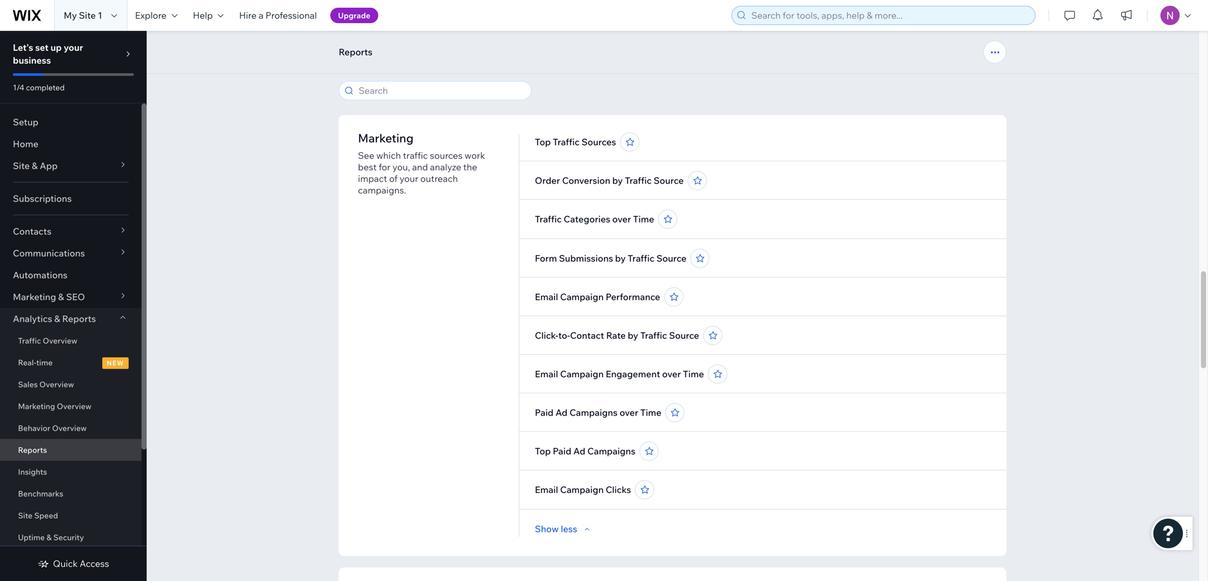Task type: describe. For each thing, give the bounding box(es) containing it.
engagement
[[606, 369, 660, 380]]

2 show less button from the top
[[535, 524, 593, 535]]

click-
[[535, 330, 558, 341]]

marketing for marketing overview
[[18, 402, 55, 411]]

1 less from the top
[[561, 71, 577, 82]]

email campaign performance
[[535, 291, 660, 303]]

business
[[13, 55, 51, 66]]

automations link
[[0, 264, 142, 286]]

rate
[[606, 330, 626, 341]]

email for email campaign clicks
[[535, 484, 558, 496]]

site for site & app
[[13, 160, 30, 171]]

traffic
[[403, 150, 428, 161]]

reports for reports button
[[339, 46, 372, 58]]

site for site speed
[[18, 511, 32, 521]]

0 vertical spatial ad
[[556, 407, 567, 418]]

my site 1
[[64, 10, 102, 21]]

quick access
[[53, 558, 109, 570]]

which
[[376, 150, 401, 161]]

order
[[535, 175, 560, 186]]

reports link
[[0, 439, 142, 461]]

0 vertical spatial subscriptions
[[572, 32, 631, 43]]

0 vertical spatial time
[[633, 214, 654, 225]]

source for form submissions by traffic source
[[656, 253, 687, 264]]

1 horizontal spatial ad
[[573, 446, 585, 457]]

form
[[535, 253, 557, 264]]

professional
[[265, 10, 317, 21]]

reports inside popup button
[[62, 313, 96, 325]]

upgrade button
[[330, 8, 378, 23]]

site & app button
[[0, 155, 142, 177]]

traffic down order
[[535, 214, 562, 225]]

0 vertical spatial over
[[612, 214, 631, 225]]

campaigns.
[[358, 185, 406, 196]]

app
[[40, 160, 58, 171]]

behavior
[[18, 424, 50, 433]]

your inside marketing see which traffic sources work best for you, and analyze the impact of your outreach campaigns.
[[400, 173, 418, 184]]

clicks
[[606, 484, 631, 496]]

access
[[80, 558, 109, 570]]

1/4 completed
[[13, 83, 65, 92]]

contacts
[[13, 226, 51, 237]]

behavior overview
[[18, 424, 87, 433]]

1 show less button from the top
[[535, 71, 593, 82]]

subscriptions inside subscriptions link
[[13, 193, 72, 204]]

help button
[[185, 0, 231, 31]]

insights
[[18, 467, 47, 477]]

1 show less from the top
[[535, 71, 577, 82]]

1 vertical spatial campaigns
[[587, 446, 635, 457]]

of
[[389, 173, 398, 184]]

insights link
[[0, 461, 142, 483]]

hire
[[239, 10, 257, 21]]

sales overview link
[[0, 374, 142, 396]]

benchmarks link
[[0, 483, 142, 505]]

2 show less from the top
[[535, 524, 577, 535]]

time
[[36, 358, 53, 368]]

uptime
[[18, 533, 45, 543]]

let's set up your business
[[13, 42, 83, 66]]

set
[[35, 42, 48, 53]]

marketing see which traffic sources work best for you, and analyze the impact of your outreach campaigns.
[[358, 131, 485, 196]]

see
[[358, 150, 374, 161]]

best
[[358, 161, 377, 173]]

reports button
[[332, 42, 379, 62]]

email for email campaign engagement over time
[[535, 369, 558, 380]]

1/4
[[13, 83, 24, 92]]

overview for behavior overview
[[52, 424, 87, 433]]

real-time
[[18, 358, 53, 368]]

reports for reports 'link'
[[18, 445, 47, 455]]

marketing & seo button
[[0, 286, 142, 308]]

& for analytics
[[54, 313, 60, 325]]

analytics
[[13, 313, 52, 325]]

help
[[193, 10, 213, 21]]

marketing overview link
[[0, 396, 142, 417]]

sources
[[430, 150, 463, 161]]

sources
[[582, 136, 616, 148]]

expiring subscriptions
[[535, 32, 631, 43]]

over for campaigns
[[620, 407, 638, 418]]

to-
[[558, 330, 570, 341]]

home link
[[0, 133, 142, 155]]

and
[[412, 161, 428, 173]]

analytics & reports
[[13, 313, 96, 325]]

impact
[[358, 173, 387, 184]]



Task type: vqa. For each thing, say whether or not it's contained in the screenshot.
Analytics & Reports
yes



Task type: locate. For each thing, give the bounding box(es) containing it.
2 horizontal spatial reports
[[339, 46, 372, 58]]

up
[[50, 42, 62, 53]]

subscriptions link
[[0, 188, 142, 210]]

real-
[[18, 358, 36, 368]]

you,
[[393, 161, 410, 173]]

& left app
[[32, 160, 38, 171]]

automations
[[13, 270, 67, 281]]

time for email campaign engagement over time
[[683, 369, 704, 380]]

the
[[463, 161, 477, 173]]

& inside dropdown button
[[32, 160, 38, 171]]

time
[[633, 214, 654, 225], [683, 369, 704, 380], [640, 407, 661, 418]]

1 vertical spatial email
[[535, 369, 558, 380]]

performance
[[606, 291, 660, 303]]

traffic right conversion
[[625, 175, 652, 186]]

overview for sales overview
[[39, 380, 74, 390]]

1 vertical spatial time
[[683, 369, 704, 380]]

marketing inside marketing & seo popup button
[[13, 291, 56, 303]]

marketing overview
[[18, 402, 91, 411]]

0 vertical spatial show
[[535, 71, 559, 82]]

0 vertical spatial reports
[[339, 46, 372, 58]]

marketing up analytics
[[13, 291, 56, 303]]

1 horizontal spatial reports
[[62, 313, 96, 325]]

contacts button
[[0, 221, 142, 243]]

0 vertical spatial less
[[561, 71, 577, 82]]

marketing inside marketing see which traffic sources work best for you, and analyze the impact of your outreach campaigns.
[[358, 131, 414, 145]]

reports down the seo at the left bottom of the page
[[62, 313, 96, 325]]

campaign left clicks
[[560, 484, 604, 496]]

form submissions by traffic source
[[535, 253, 687, 264]]

email for email campaign performance
[[535, 291, 558, 303]]

uptime & security link
[[0, 527, 142, 549]]

by right submissions
[[615, 253, 626, 264]]

subscriptions down app
[[13, 193, 72, 204]]

campaigns up clicks
[[587, 446, 635, 457]]

show down expiring
[[535, 71, 559, 82]]

overview down sales overview link
[[57, 402, 91, 411]]

2 vertical spatial email
[[535, 484, 558, 496]]

0 vertical spatial your
[[64, 42, 83, 53]]

& right uptime
[[47, 533, 52, 543]]

0 vertical spatial paid
[[535, 407, 553, 418]]

let's
[[13, 42, 33, 53]]

site inside dropdown button
[[13, 160, 30, 171]]

& inside popup button
[[58, 291, 64, 303]]

top for top traffic sources
[[535, 136, 551, 148]]

less down expiring subscriptions
[[561, 71, 577, 82]]

3 email from the top
[[535, 484, 558, 496]]

1 vertical spatial reports
[[62, 313, 96, 325]]

traffic categories over time
[[535, 214, 654, 225]]

paid
[[535, 407, 553, 418], [553, 446, 571, 457]]

1 vertical spatial show
[[535, 524, 559, 535]]

paid ad campaigns over time
[[535, 407, 661, 418]]

source for order conversion by traffic source
[[654, 175, 684, 186]]

1 horizontal spatial your
[[400, 173, 418, 184]]

site left the speed
[[18, 511, 32, 521]]

overview up marketing overview
[[39, 380, 74, 390]]

by for submissions
[[615, 253, 626, 264]]

marketing for marketing see which traffic sources work best for you, and analyze the impact of your outreach campaigns.
[[358, 131, 414, 145]]

site down "home"
[[13, 160, 30, 171]]

marketing for marketing & seo
[[13, 291, 56, 303]]

over for engagement
[[662, 369, 681, 380]]

2 vertical spatial source
[[669, 330, 699, 341]]

conversion
[[562, 175, 610, 186]]

paid up "email campaign clicks"
[[553, 446, 571, 457]]

sales
[[18, 380, 38, 390]]

by right conversion
[[612, 175, 623, 186]]

2 campaign from the top
[[560, 369, 604, 380]]

your right up at top left
[[64, 42, 83, 53]]

marketing & seo
[[13, 291, 85, 303]]

campaign down contact
[[560, 369, 604, 380]]

1 show from the top
[[535, 71, 559, 82]]

campaign for performance
[[560, 291, 604, 303]]

overview down marketing overview link
[[52, 424, 87, 433]]

marketing
[[358, 131, 414, 145], [13, 291, 56, 303], [18, 402, 55, 411]]

analyze
[[430, 161, 461, 173]]

traffic overview link
[[0, 330, 142, 352]]

seo
[[66, 291, 85, 303]]

work
[[465, 150, 485, 161]]

1 vertical spatial by
[[615, 253, 626, 264]]

& for uptime
[[47, 533, 52, 543]]

0 horizontal spatial reports
[[18, 445, 47, 455]]

your down the you,
[[400, 173, 418, 184]]

show less down expiring
[[535, 71, 577, 82]]

time up the form submissions by traffic source
[[633, 214, 654, 225]]

top paid ad campaigns
[[535, 446, 635, 457]]

& for marketing
[[58, 291, 64, 303]]

categories
[[564, 214, 610, 225]]

0 vertical spatial email
[[535, 291, 558, 303]]

benchmarks
[[18, 489, 63, 499]]

ad
[[556, 407, 567, 418], [573, 446, 585, 457]]

show less down "email campaign clicks"
[[535, 524, 577, 535]]

over right categories
[[612, 214, 631, 225]]

order conversion by traffic source
[[535, 175, 684, 186]]

sidebar element
[[0, 31, 147, 582]]

time for paid ad campaigns over time
[[640, 407, 661, 418]]

upgrade
[[338, 11, 370, 20]]

2 vertical spatial site
[[18, 511, 32, 521]]

less
[[561, 71, 577, 82], [561, 524, 577, 535]]

overview for traffic overview
[[43, 336, 77, 346]]

quick access button
[[38, 558, 109, 570]]

1 top from the top
[[535, 136, 551, 148]]

email down click-
[[535, 369, 558, 380]]

setup
[[13, 116, 38, 128]]

traffic up performance
[[628, 253, 654, 264]]

0 vertical spatial top
[[535, 136, 551, 148]]

site speed
[[18, 511, 58, 521]]

2 vertical spatial reports
[[18, 445, 47, 455]]

campaign for engagement
[[560, 369, 604, 380]]

ad up "email campaign clicks"
[[573, 446, 585, 457]]

0 horizontal spatial subscriptions
[[13, 193, 72, 204]]

traffic right rate
[[640, 330, 667, 341]]

site speed link
[[0, 505, 142, 527]]

click-to-contact rate by traffic source
[[535, 330, 699, 341]]

expiring
[[535, 32, 570, 43]]

0 vertical spatial marketing
[[358, 131, 414, 145]]

1 vertical spatial subscriptions
[[13, 193, 72, 204]]

1
[[98, 10, 102, 21]]

email up click-
[[535, 291, 558, 303]]

uptime & security
[[18, 533, 84, 543]]

traffic left sources
[[553, 136, 580, 148]]

communications
[[13, 248, 85, 259]]

less down "email campaign clicks"
[[561, 524, 577, 535]]

outreach
[[420, 173, 458, 184]]

0 horizontal spatial ad
[[556, 407, 567, 418]]

submissions
[[559, 253, 613, 264]]

show less button down expiring
[[535, 71, 593, 82]]

email down the top paid ad campaigns
[[535, 484, 558, 496]]

top up "email campaign clicks"
[[535, 446, 551, 457]]

behavior overview link
[[0, 417, 142, 439]]

over down engagement
[[620, 407, 638, 418]]

campaign down submissions
[[560, 291, 604, 303]]

traffic
[[553, 136, 580, 148], [625, 175, 652, 186], [535, 214, 562, 225], [628, 253, 654, 264], [640, 330, 667, 341], [18, 336, 41, 346]]

0 vertical spatial show less
[[535, 71, 577, 82]]

& inside popup button
[[54, 313, 60, 325]]

by
[[612, 175, 623, 186], [615, 253, 626, 264], [628, 330, 638, 341]]

1 vertical spatial campaign
[[560, 369, 604, 380]]

traffic up the real-
[[18, 336, 41, 346]]

1 horizontal spatial subscriptions
[[572, 32, 631, 43]]

site & app
[[13, 160, 58, 171]]

show down "email campaign clicks"
[[535, 524, 559, 535]]

show
[[535, 71, 559, 82], [535, 524, 559, 535]]

overview for marketing overview
[[57, 402, 91, 411]]

hire a professional link
[[231, 0, 325, 31]]

2 email from the top
[[535, 369, 558, 380]]

ad up the top paid ad campaigns
[[556, 407, 567, 418]]

paid up the top paid ad campaigns
[[535, 407, 553, 418]]

security
[[53, 533, 84, 543]]

1 vertical spatial over
[[662, 369, 681, 380]]

analytics & reports button
[[0, 308, 142, 330]]

& for site
[[32, 160, 38, 171]]

0 vertical spatial campaigns
[[570, 407, 618, 418]]

Search field
[[355, 82, 527, 100]]

2 less from the top
[[561, 524, 577, 535]]

2 vertical spatial campaign
[[560, 484, 604, 496]]

sales overview
[[18, 380, 74, 390]]

1 vertical spatial paid
[[553, 446, 571, 457]]

email campaign clicks
[[535, 484, 631, 496]]

top up order
[[535, 136, 551, 148]]

campaigns up the top paid ad campaigns
[[570, 407, 618, 418]]

1 email from the top
[[535, 291, 558, 303]]

top for top paid ad campaigns
[[535, 446, 551, 457]]

1 vertical spatial top
[[535, 446, 551, 457]]

2 vertical spatial time
[[640, 407, 661, 418]]

reports inside 'link'
[[18, 445, 47, 455]]

a
[[259, 10, 263, 21]]

overview
[[43, 336, 77, 346], [39, 380, 74, 390], [57, 402, 91, 411], [52, 424, 87, 433]]

show less button down "email campaign clicks"
[[535, 524, 593, 535]]

& left the seo at the left bottom of the page
[[58, 291, 64, 303]]

1 vertical spatial less
[[561, 524, 577, 535]]

1 vertical spatial site
[[13, 160, 30, 171]]

for
[[379, 161, 391, 173]]

reports down upgrade button
[[339, 46, 372, 58]]

& down marketing & seo
[[54, 313, 60, 325]]

0 vertical spatial show less button
[[535, 71, 593, 82]]

reports inside button
[[339, 46, 372, 58]]

campaign for clicks
[[560, 484, 604, 496]]

by for conversion
[[612, 175, 623, 186]]

1 campaign from the top
[[560, 291, 604, 303]]

2 show from the top
[[535, 524, 559, 535]]

0 vertical spatial site
[[79, 10, 96, 21]]

2 vertical spatial marketing
[[18, 402, 55, 411]]

your
[[64, 42, 83, 53], [400, 173, 418, 184]]

reports
[[339, 46, 372, 58], [62, 313, 96, 325], [18, 445, 47, 455]]

marketing up 'behavior'
[[18, 402, 55, 411]]

time right engagement
[[683, 369, 704, 380]]

source
[[654, 175, 684, 186], [656, 253, 687, 264], [669, 330, 699, 341]]

over right engagement
[[662, 369, 681, 380]]

your inside let's set up your business
[[64, 42, 83, 53]]

marketing inside marketing overview link
[[18, 402, 55, 411]]

traffic inside sidebar element
[[18, 336, 41, 346]]

0 horizontal spatial your
[[64, 42, 83, 53]]

2 vertical spatial by
[[628, 330, 638, 341]]

0 vertical spatial campaign
[[560, 291, 604, 303]]

1 vertical spatial show less
[[535, 524, 577, 535]]

2 vertical spatial over
[[620, 407, 638, 418]]

time down engagement
[[640, 407, 661, 418]]

traffic overview
[[18, 336, 77, 346]]

1 vertical spatial show less button
[[535, 524, 593, 535]]

0 vertical spatial source
[[654, 175, 684, 186]]

1 vertical spatial marketing
[[13, 291, 56, 303]]

site left 1
[[79, 10, 96, 21]]

show less
[[535, 71, 577, 82], [535, 524, 577, 535]]

my
[[64, 10, 77, 21]]

1 vertical spatial ad
[[573, 446, 585, 457]]

1 vertical spatial your
[[400, 173, 418, 184]]

1 vertical spatial source
[[656, 253, 687, 264]]

3 campaign from the top
[[560, 484, 604, 496]]

reports up insights
[[18, 445, 47, 455]]

2 top from the top
[[535, 446, 551, 457]]

campaigns
[[570, 407, 618, 418], [587, 446, 635, 457]]

contact
[[570, 330, 604, 341]]

subscriptions right expiring
[[572, 32, 631, 43]]

completed
[[26, 83, 65, 92]]

Search for tools, apps, help & more... field
[[747, 6, 1031, 24]]

by right rate
[[628, 330, 638, 341]]

site
[[79, 10, 96, 21], [13, 160, 30, 171], [18, 511, 32, 521]]

marketing up which
[[358, 131, 414, 145]]

overview down analytics & reports
[[43, 336, 77, 346]]

explore
[[135, 10, 167, 21]]

0 vertical spatial by
[[612, 175, 623, 186]]

home
[[13, 138, 38, 150]]



